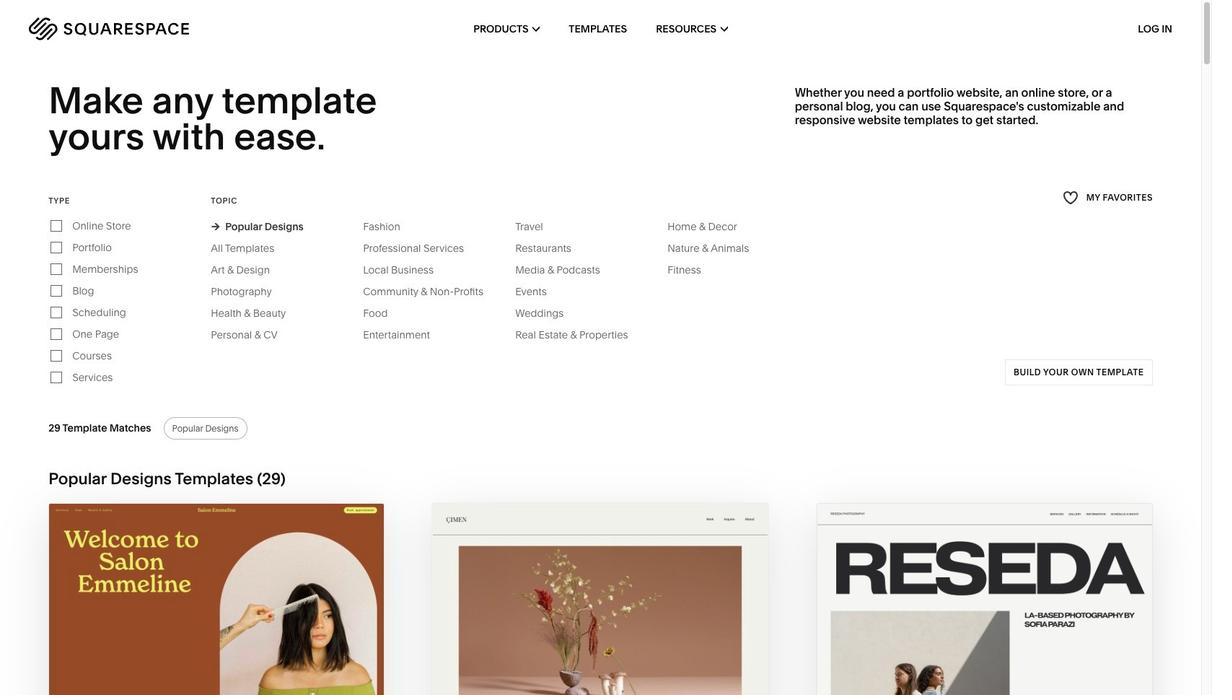Task type: locate. For each thing, give the bounding box(es) containing it.
çimen image
[[433, 504, 768, 695]]

reseda image
[[817, 504, 1152, 695]]



Task type: describe. For each thing, give the bounding box(es) containing it.
emmeline image
[[49, 504, 384, 695]]



Task type: vqa. For each thing, say whether or not it's contained in the screenshot.
ÇIMEN image
yes



